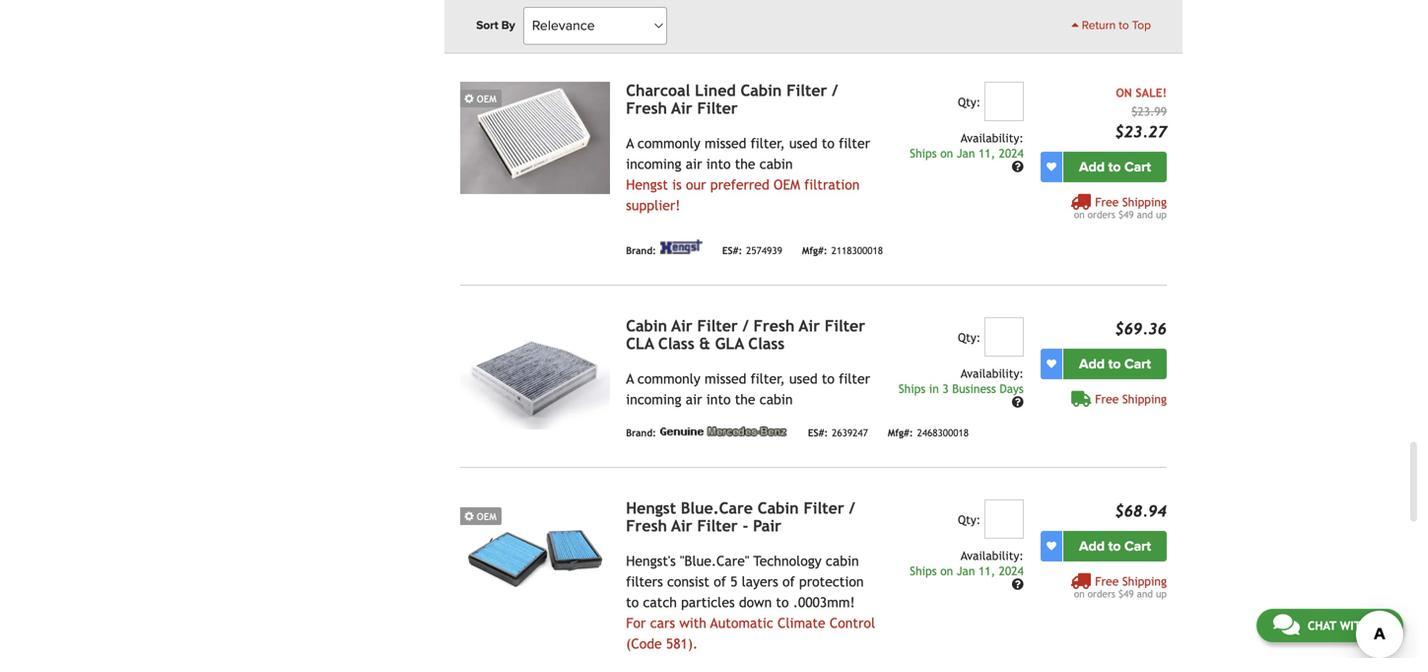 Task type: describe. For each thing, give the bounding box(es) containing it.
2 free from the top
[[1096, 392, 1119, 406]]

1 of from the left
[[714, 574, 727, 590]]

$69.36
[[1115, 320, 1167, 338]]

add for $68.94
[[1080, 538, 1105, 555]]

charcoal lined cabin filter / fresh air filter
[[626, 81, 838, 117]]

chat with us
[[1308, 619, 1387, 633]]

2639247
[[832, 427, 868, 439]]

2 shipping from the top
[[1123, 392, 1167, 406]]

$23.27
[[1115, 123, 1167, 141]]

chat
[[1308, 619, 1337, 633]]

oem
[[774, 177, 800, 193]]

1 horizontal spatial with
[[1340, 619, 1370, 633]]

down
[[739, 595, 772, 611]]

2 genuine mercedes benz - corporate logo image from the top
[[660, 427, 789, 437]]

"blue.care"
[[680, 553, 750, 569]]

1 question circle image from the top
[[1012, 161, 1024, 172]]

add to cart for $69.36
[[1080, 356, 1152, 372]]

1 add from the top
[[1080, 159, 1105, 175]]

fresh for blue.care
[[626, 517, 667, 535]]

filters
[[626, 574, 663, 590]]

cabin air filter / fresh air filter cla class & gla class
[[626, 317, 866, 353]]

to inside a commonly missed filter, used to filter incoming air into the cabin hengst is our preferred oem filtration supplier!
[[822, 135, 835, 151]]

1 add to cart button from the top
[[1064, 152, 1167, 182]]

2 class from the left
[[749, 334, 785, 353]]

es#: for air
[[722, 245, 743, 256]]

ships for cabin air filter / fresh air filter cla class & gla class
[[899, 382, 926, 396]]

es#: for filter
[[808, 427, 828, 439]]

add for $69.36
[[1080, 356, 1105, 372]]

return to top link
[[1072, 17, 1152, 35]]

3 free from the top
[[1096, 575, 1119, 588]]

1 free shipping on orders $49 and up from the top
[[1074, 195, 1167, 220]]

es#: 2574939
[[722, 245, 783, 256]]

the for a commonly missed filter, used to filter incoming air into the cabin hengst is our preferred oem filtration supplier!
[[735, 156, 756, 172]]

filter down mfg#: 2118300018
[[825, 317, 866, 335]]

brand: for cabin
[[626, 427, 656, 439]]

1 orders from the top
[[1088, 209, 1116, 220]]

2024 for 2nd question circle image from the bottom of the page
[[999, 146, 1024, 160]]

cabin for a commonly missed filter, used to filter incoming air into the cabin
[[760, 392, 793, 407]]

/ for blue.care
[[849, 499, 855, 517]]

cla
[[626, 334, 654, 353]]

protection
[[799, 574, 864, 590]]

lined
[[695, 81, 736, 99]]

3 availability: from the top
[[961, 549, 1024, 563]]

filter for a commonly missed filter, used to filter incoming air into the cabin
[[839, 371, 871, 387]]

2 up from the top
[[1156, 588, 1167, 600]]

the for a commonly missed filter, used to filter incoming air into the cabin
[[735, 392, 756, 407]]

filter up a commonly missed filter, used to filter incoming air into the cabin
[[698, 317, 738, 335]]

add to cart for $68.94
[[1080, 538, 1152, 555]]

2 free shipping on orders $49 and up from the top
[[1074, 575, 1167, 600]]

air inside charcoal lined cabin filter / fresh air filter
[[672, 99, 693, 117]]

a for a commonly missed filter, used to filter incoming air into the cabin hengst is our preferred oem filtration supplier!
[[626, 135, 634, 151]]

preferred
[[711, 177, 770, 193]]

availability: for on sale!
[[961, 131, 1024, 145]]

1 add to wish list image from the top
[[1047, 162, 1057, 172]]

1 class from the left
[[658, 334, 695, 353]]

mfg#: for charcoal lined cabin filter / fresh air filter
[[802, 245, 828, 256]]

2574939
[[746, 245, 783, 256]]

2 $49 from the top
[[1119, 588, 1134, 600]]

to right down
[[776, 595, 789, 611]]

is
[[672, 177, 682, 193]]

&
[[700, 334, 711, 353]]

2024 for 2nd question circle image
[[999, 564, 1024, 578]]

availability: for $69.36
[[961, 367, 1024, 380]]

hengst's "blue.care" technology cabin filters consist of 5 layers of protection to catch particles down to .0003mm! for cars with automatic climate control (code 581).
[[626, 553, 876, 652]]

catch
[[643, 595, 677, 611]]

incoming for a commonly missed filter, used to filter incoming air into the cabin
[[626, 392, 682, 407]]

hengst inside hengst blue.care cabin filter / fresh air filter - pair
[[626, 499, 676, 517]]

return to top
[[1079, 18, 1152, 33]]

used for a commonly missed filter, used to filter incoming air into the cabin hengst is our preferred oem filtration supplier!
[[790, 135, 818, 151]]

2 11, from the top
[[979, 564, 996, 578]]

used for a commonly missed filter, used to filter incoming air into the cabin
[[790, 371, 818, 387]]

2 orders from the top
[[1088, 588, 1116, 600]]

hengst blue.care cabin filter / fresh air filter - pair link
[[626, 499, 855, 535]]

air inside hengst blue.care cabin filter / fresh air filter - pair
[[672, 517, 693, 535]]

gla
[[715, 334, 744, 353]]

581).
[[666, 636, 698, 652]]

1 cart from the top
[[1125, 159, 1152, 175]]

1 add to cart from the top
[[1080, 159, 1152, 175]]

2 of from the left
[[783, 574, 795, 590]]

1 11, from the top
[[979, 146, 996, 160]]

cabin for blue.care
[[758, 499, 799, 517]]

brand: for charcoal
[[626, 245, 656, 256]]

question circle image
[[1012, 396, 1024, 408]]

hengst - corporate logo image
[[660, 239, 703, 254]]

us
[[1373, 619, 1387, 633]]

sale!
[[1136, 86, 1167, 99]]

sort by
[[476, 18, 515, 33]]

return
[[1082, 18, 1116, 33]]

incoming for a commonly missed filter, used to filter incoming air into the cabin hengst is our preferred oem filtration supplier!
[[626, 156, 682, 172]]

2 and from the top
[[1137, 588, 1153, 600]]

.0003mm!
[[793, 595, 855, 611]]

/ inside cabin air filter / fresh air filter cla class & gla class
[[743, 317, 749, 335]]

to up for
[[626, 595, 639, 611]]

filter for a commonly missed filter, used to filter incoming air into the cabin hengst is our preferred oem filtration supplier!
[[839, 135, 871, 151]]



Task type: vqa. For each thing, say whether or not it's contained in the screenshot.
2nd "A" from the bottom of the page
yes



Task type: locate. For each thing, give the bounding box(es) containing it.
shipping down $69.36
[[1123, 392, 1167, 406]]

2 add to cart from the top
[[1080, 356, 1152, 372]]

add to cart button for $68.94
[[1064, 531, 1167, 562]]

0 vertical spatial orders
[[1088, 209, 1116, 220]]

1 vertical spatial $49
[[1119, 588, 1134, 600]]

3 brand: from the top
[[626, 427, 656, 439]]

a inside a commonly missed filter, used to filter incoming air into the cabin
[[626, 371, 634, 387]]

0 horizontal spatial class
[[658, 334, 695, 353]]

commonly up "is"
[[638, 135, 701, 151]]

1 vertical spatial add
[[1080, 356, 1105, 372]]

cart
[[1125, 159, 1152, 175], [1125, 356, 1152, 372], [1125, 538, 1152, 555]]

add to cart down $68.94
[[1080, 538, 1152, 555]]

/ up filtration
[[832, 81, 838, 99]]

and down $68.94
[[1137, 588, 1153, 600]]

1 vertical spatial cabin
[[760, 392, 793, 407]]

2 missed from the top
[[705, 371, 747, 387]]

2024
[[999, 146, 1024, 160], [999, 564, 1024, 578]]

hengst inside a commonly missed filter, used to filter incoming air into the cabin hengst is our preferred oem filtration supplier!
[[626, 177, 668, 193]]

0 vertical spatial free shipping on orders $49 and up
[[1074, 195, 1167, 220]]

on
[[1116, 86, 1133, 99]]

brand:
[[626, 9, 656, 21], [626, 245, 656, 256], [626, 427, 656, 439]]

the down the "gla"
[[735, 392, 756, 407]]

add to cart up the "free shipping" at the right
[[1080, 356, 1152, 372]]

a for a commonly missed filter, used to filter incoming air into the cabin
[[626, 371, 634, 387]]

2 2024 from the top
[[999, 564, 1024, 578]]

orders
[[1088, 209, 1116, 220], [1088, 588, 1116, 600]]

1 into from the top
[[707, 156, 731, 172]]

0 vertical spatial commonly
[[638, 135, 701, 151]]

filter, inside a commonly missed filter, used to filter incoming air into the cabin hengst is our preferred oem filtration supplier!
[[751, 135, 785, 151]]

fresh inside hengst blue.care cabin filter / fresh air filter - pair
[[626, 517, 667, 535]]

genuine mercedes benz - corporate logo image down a commonly missed filter, used to filter incoming air into the cabin
[[660, 427, 789, 437]]

None number field
[[985, 82, 1024, 121], [985, 317, 1024, 357], [985, 500, 1024, 539], [985, 82, 1024, 121], [985, 317, 1024, 357], [985, 500, 1024, 539]]

ships for charcoal lined cabin filter / fresh air filter
[[910, 146, 937, 160]]

top
[[1133, 18, 1152, 33]]

incoming inside a commonly missed filter, used to filter incoming air into the cabin hengst is our preferred oem filtration supplier!
[[626, 156, 682, 172]]

a down charcoal
[[626, 135, 634, 151]]

1 vertical spatial cart
[[1125, 356, 1152, 372]]

0 vertical spatial cart
[[1125, 159, 1152, 175]]

0 vertical spatial qty:
[[958, 95, 981, 109]]

mfg#: 2118300018
[[802, 245, 883, 256]]

consist
[[667, 574, 710, 590]]

cart for $69.36
[[1125, 356, 1152, 372]]

cabin up oem
[[760, 156, 793, 172]]

up down $23.27
[[1156, 209, 1167, 220]]

jan for 2nd question circle image from the bottom of the page
[[957, 146, 975, 160]]

air down the &
[[686, 392, 703, 407]]

used inside a commonly missed filter, used to filter incoming air into the cabin
[[790, 371, 818, 387]]

brand: up charcoal
[[626, 9, 656, 21]]

1 vertical spatial and
[[1137, 588, 1153, 600]]

add
[[1080, 159, 1105, 175], [1080, 356, 1105, 372], [1080, 538, 1105, 555]]

2 vertical spatial /
[[849, 499, 855, 517]]

incoming down the "cla" at the left of page
[[626, 392, 682, 407]]

1 up from the top
[[1156, 209, 1167, 220]]

0 vertical spatial missed
[[705, 135, 747, 151]]

cabin right the -
[[758, 499, 799, 517]]

the up preferred
[[735, 156, 756, 172]]

fresh up hengst's in the bottom left of the page
[[626, 517, 667, 535]]

up
[[1156, 209, 1167, 220], [1156, 588, 1167, 600]]

free shipping on orders $49 and up
[[1074, 195, 1167, 220], [1074, 575, 1167, 600]]

0 vertical spatial 11,
[[979, 146, 996, 160]]

3 add to cart from the top
[[1080, 538, 1152, 555]]

/ inside charcoal lined cabin filter / fresh air filter
[[832, 81, 838, 99]]

class left the &
[[658, 334, 695, 353]]

0 horizontal spatial with
[[680, 615, 707, 631]]

in
[[930, 382, 939, 396]]

orders down $68.94
[[1088, 588, 1116, 600]]

0 vertical spatial used
[[790, 135, 818, 151]]

2 ships on jan 11, 2024 from the top
[[910, 564, 1024, 578]]

technology
[[754, 553, 822, 569]]

a commonly missed filter, used to filter incoming air into the cabin
[[626, 371, 871, 407]]

1 vertical spatial missed
[[705, 371, 747, 387]]

3 qty: from the top
[[958, 513, 981, 527]]

climate
[[778, 615, 826, 631]]

cabin
[[741, 81, 782, 99], [626, 317, 667, 335], [758, 499, 799, 517]]

0 vertical spatial add to cart button
[[1064, 152, 1167, 182]]

cabin up protection at the bottom right
[[826, 553, 859, 569]]

1 vertical spatial es#:
[[808, 427, 828, 439]]

used up oem
[[790, 135, 818, 151]]

into
[[707, 156, 731, 172], [707, 392, 731, 407]]

jan
[[957, 146, 975, 160], [957, 564, 975, 578]]

1 free from the top
[[1096, 195, 1119, 209]]

2 vertical spatial shipping
[[1123, 575, 1167, 588]]

to
[[1119, 18, 1130, 33], [822, 135, 835, 151], [1109, 159, 1121, 175], [1109, 356, 1121, 372], [822, 371, 835, 387], [1109, 538, 1121, 555], [626, 595, 639, 611], [776, 595, 789, 611]]

2 vertical spatial availability:
[[961, 549, 1024, 563]]

cabin for a commonly missed filter, used to filter incoming air into the cabin hengst is our preferred oem filtration supplier!
[[760, 156, 793, 172]]

2 air from the top
[[686, 392, 703, 407]]

air up our
[[686, 156, 703, 172]]

0 vertical spatial ships on jan 11, 2024
[[910, 146, 1024, 160]]

mfg#: left 2468300018
[[888, 427, 914, 439]]

(code
[[626, 636, 662, 652]]

1 horizontal spatial mfg#:
[[888, 427, 914, 439]]

0 vertical spatial filter,
[[751, 135, 785, 151]]

1 filter from the top
[[839, 135, 871, 151]]

3
[[943, 382, 949, 396]]

0 vertical spatial hengst
[[626, 177, 668, 193]]

1 vertical spatial question circle image
[[1012, 579, 1024, 590]]

0 vertical spatial add to cart
[[1080, 159, 1152, 175]]

jan for 2nd question circle image
[[957, 564, 975, 578]]

with inside hengst's "blue.care" technology cabin filters consist of 5 layers of protection to catch particles down to .0003mm! for cars with automatic climate control (code 581).
[[680, 615, 707, 631]]

charcoal lined cabin filter / fresh air filter link
[[626, 81, 838, 117]]

the inside a commonly missed filter, used to filter incoming air into the cabin
[[735, 392, 756, 407]]

5
[[731, 574, 738, 590]]

cabin
[[760, 156, 793, 172], [760, 392, 793, 407], [826, 553, 859, 569]]

2 question circle image from the top
[[1012, 579, 1024, 590]]

0 vertical spatial /
[[832, 81, 838, 99]]

1 vertical spatial incoming
[[626, 392, 682, 407]]

filtration
[[805, 177, 860, 193]]

1 incoming from the top
[[626, 156, 682, 172]]

1 vertical spatial orders
[[1088, 588, 1116, 600]]

cart for $68.94
[[1125, 538, 1152, 555]]

of
[[714, 574, 727, 590], [783, 574, 795, 590]]

the inside a commonly missed filter, used to filter incoming air into the cabin hengst is our preferred oem filtration supplier!
[[735, 156, 756, 172]]

air inside a commonly missed filter, used to filter incoming air into the cabin hengst is our preferred oem filtration supplier!
[[686, 156, 703, 172]]

1 vertical spatial 11,
[[979, 564, 996, 578]]

missed for a commonly missed filter, used to filter incoming air into the cabin hengst is our preferred oem filtration supplier!
[[705, 135, 747, 151]]

1 vertical spatial up
[[1156, 588, 1167, 600]]

es#2574939 - 2118300018 - charcoal lined cabin filter / fresh air filter - a commonly missed filter, used to filter incoming air into the cabin - hengst - mercedes benz image
[[461, 82, 610, 194]]

1 vertical spatial shipping
[[1123, 392, 1167, 406]]

fresh for lined
[[626, 99, 667, 117]]

1 horizontal spatial es#:
[[808, 427, 828, 439]]

used up es#: 2639247
[[790, 371, 818, 387]]

/
[[832, 81, 838, 99], [743, 317, 749, 335], [849, 499, 855, 517]]

ships on jan 11, 2024 for 2nd question circle image
[[910, 564, 1024, 578]]

2 commonly from the top
[[638, 371, 701, 387]]

filter
[[787, 81, 828, 99], [697, 99, 738, 117], [698, 317, 738, 335], [825, 317, 866, 335], [804, 499, 845, 517], [697, 517, 738, 535]]

0 vertical spatial add to wish list image
[[1047, 162, 1057, 172]]

filter right charcoal
[[697, 99, 738, 117]]

shipping down $23.27
[[1123, 195, 1167, 209]]

cabin right lined
[[741, 81, 782, 99]]

2118300018
[[832, 245, 883, 256]]

mfg#: for cabin air filter / fresh air filter cla class & gla class
[[888, 427, 914, 439]]

1 vertical spatial filter
[[839, 371, 871, 387]]

cart down $68.94
[[1125, 538, 1152, 555]]

and down $23.27
[[1137, 209, 1153, 220]]

11,
[[979, 146, 996, 160], [979, 564, 996, 578]]

1 vertical spatial add to cart button
[[1064, 349, 1167, 379]]

pair
[[753, 517, 782, 535]]

ships
[[910, 146, 937, 160], [899, 382, 926, 396], [910, 564, 937, 578]]

ships in 3 business days
[[899, 382, 1024, 396]]

2 vertical spatial add to cart
[[1080, 538, 1152, 555]]

es#:
[[722, 245, 743, 256], [808, 427, 828, 439]]

es#: left "2639247"
[[808, 427, 828, 439]]

1 commonly from the top
[[638, 135, 701, 151]]

2 add from the top
[[1080, 356, 1105, 372]]

hengst up hengst's in the bottom left of the page
[[626, 499, 676, 517]]

1 vertical spatial the
[[735, 392, 756, 407]]

1 vertical spatial air
[[686, 392, 703, 407]]

1 vertical spatial commonly
[[638, 371, 701, 387]]

0 vertical spatial mfg#:
[[802, 245, 828, 256]]

0 vertical spatial es#:
[[722, 245, 743, 256]]

free shipping on orders $49 and up down $68.94
[[1074, 575, 1167, 600]]

into up preferred
[[707, 156, 731, 172]]

business
[[953, 382, 997, 396]]

1 horizontal spatial of
[[783, 574, 795, 590]]

cabin inside cabin air filter / fresh air filter cla class & gla class
[[626, 317, 667, 335]]

2 vertical spatial qty:
[[958, 513, 981, 527]]

1 vertical spatial ships on jan 11, 2024
[[910, 564, 1024, 578]]

3 add to cart button from the top
[[1064, 531, 1167, 562]]

1 brand: from the top
[[626, 9, 656, 21]]

1 vertical spatial ships
[[899, 382, 926, 396]]

1 vertical spatial free
[[1096, 392, 1119, 406]]

of left 5
[[714, 574, 727, 590]]

2 vertical spatial cabin
[[826, 553, 859, 569]]

1 genuine mercedes benz - corporate logo image from the top
[[660, 9, 789, 19]]

days
[[1000, 382, 1024, 396]]

sort
[[476, 18, 499, 33]]

add to cart button for $69.36
[[1064, 349, 1167, 379]]

caret up image
[[1072, 19, 1079, 31]]

1 vertical spatial add to wish list image
[[1047, 359, 1057, 369]]

incoming up "is"
[[626, 156, 682, 172]]

filter
[[839, 135, 871, 151], [839, 371, 871, 387]]

filter, up oem
[[751, 135, 785, 151]]

class
[[658, 334, 695, 353], [749, 334, 785, 353]]

1 horizontal spatial class
[[749, 334, 785, 353]]

with
[[680, 615, 707, 631], [1340, 619, 1370, 633]]

cabin inside a commonly missed filter, used to filter incoming air into the cabin
[[760, 392, 793, 407]]

1 vertical spatial jan
[[957, 564, 975, 578]]

used
[[790, 135, 818, 151], [790, 371, 818, 387]]

shipping
[[1123, 195, 1167, 209], [1123, 392, 1167, 406], [1123, 575, 1167, 588]]

2 vertical spatial add
[[1080, 538, 1105, 555]]

2 filter from the top
[[839, 371, 871, 387]]

filter right lined
[[787, 81, 828, 99]]

air up hengst's in the bottom left of the page
[[672, 517, 693, 535]]

add to cart
[[1080, 159, 1152, 175], [1080, 356, 1152, 372], [1080, 538, 1152, 555]]

1 vertical spatial free shipping on orders $49 and up
[[1074, 575, 1167, 600]]

qty: for cabin air filter / fresh air filter cla class & gla class
[[958, 331, 981, 344]]

free down $69.36
[[1096, 392, 1119, 406]]

cabin inside charcoal lined cabin filter / fresh air filter
[[741, 81, 782, 99]]

add to wish list image for $69.36
[[1047, 359, 1057, 369]]

1 vertical spatial cabin
[[626, 317, 667, 335]]

into down the "gla"
[[707, 392, 731, 407]]

layers
[[742, 574, 779, 590]]

0 vertical spatial shipping
[[1123, 195, 1167, 209]]

chat with us link
[[1257, 609, 1404, 643]]

filter right pair
[[804, 499, 845, 517]]

orders down $23.27
[[1088, 209, 1116, 220]]

0 vertical spatial cabin
[[760, 156, 793, 172]]

cabin inside hengst blue.care cabin filter / fresh air filter - pair
[[758, 499, 799, 517]]

cars
[[650, 615, 675, 631]]

3 shipping from the top
[[1123, 575, 1167, 588]]

a commonly missed filter, used to filter incoming air into the cabin hengst is our preferred oem filtration supplier!
[[626, 135, 871, 213]]

2 vertical spatial cabin
[[758, 499, 799, 517]]

air
[[672, 99, 693, 117], [672, 317, 693, 335], [799, 317, 820, 335], [672, 517, 693, 535]]

1 vertical spatial genuine mercedes benz - corporate logo image
[[660, 427, 789, 437]]

into for a commonly missed filter, used to filter incoming air into the cabin hengst is our preferred oem filtration supplier!
[[707, 156, 731, 172]]

1 the from the top
[[735, 156, 756, 172]]

for
[[626, 615, 646, 631]]

es#: left 2574939
[[722, 245, 743, 256]]

1 used from the top
[[790, 135, 818, 151]]

cart down $69.36
[[1125, 356, 1152, 372]]

2 vertical spatial cart
[[1125, 538, 1152, 555]]

1 vertical spatial qty:
[[958, 331, 981, 344]]

1 air from the top
[[686, 156, 703, 172]]

2 add to wish list image from the top
[[1047, 359, 1057, 369]]

2 brand: from the top
[[626, 245, 656, 256]]

hengst
[[626, 177, 668, 193], [626, 499, 676, 517]]

-
[[743, 517, 749, 535]]

control
[[830, 615, 876, 631]]

a
[[626, 135, 634, 151], [626, 371, 634, 387]]

air for a commonly missed filter, used to filter incoming air into the cabin hengst is our preferred oem filtration supplier!
[[686, 156, 703, 172]]

qty: for charcoal lined cabin filter / fresh air filter
[[958, 95, 981, 109]]

1 vertical spatial mfg#:
[[888, 427, 914, 439]]

our
[[686, 177, 706, 193]]

filter left the -
[[697, 517, 738, 535]]

add to wish list image for $68.94
[[1047, 542, 1057, 551]]

1 filter, from the top
[[751, 135, 785, 151]]

ships on jan 11, 2024 for 2nd question circle image from the bottom of the page
[[910, 146, 1024, 160]]

1 vertical spatial hengst
[[626, 499, 676, 517]]

with up 581).
[[680, 615, 707, 631]]

1 ships on jan 11, 2024 from the top
[[910, 146, 1024, 160]]

of down technology
[[783, 574, 795, 590]]

es#3991508 - a2038302118bf - hengst blue.care cabin filter / fresh air filter - pair - hengst's "blue.care" technology cabin filters consist of 5 layers of protection to catch particles down to .0003mm! - hengst - mercedes benz image
[[461, 500, 610, 612]]

fresh left lined
[[626, 99, 667, 117]]

1 2024 from the top
[[999, 146, 1024, 160]]

0 vertical spatial free
[[1096, 195, 1119, 209]]

air left lined
[[672, 99, 693, 117]]

into inside a commonly missed filter, used to filter incoming air into the cabin
[[707, 392, 731, 407]]

2 vertical spatial free
[[1096, 575, 1119, 588]]

$49 down $68.94
[[1119, 588, 1134, 600]]

brand: left hengst - corporate logo
[[626, 245, 656, 256]]

commonly for a commonly missed filter, used to filter incoming air into the cabin
[[638, 371, 701, 387]]

1 vertical spatial add to cart
[[1080, 356, 1152, 372]]

filter, inside a commonly missed filter, used to filter incoming air into the cabin
[[751, 371, 785, 387]]

0 horizontal spatial es#:
[[722, 245, 743, 256]]

filter, down cabin air filter / fresh air filter cla class & gla class
[[751, 371, 785, 387]]

1 vertical spatial availability:
[[961, 367, 1024, 380]]

comments image
[[1274, 613, 1300, 637]]

up down $68.94
[[1156, 588, 1167, 600]]

0 vertical spatial $49
[[1119, 209, 1134, 220]]

to inside a commonly missed filter, used to filter incoming air into the cabin
[[822, 371, 835, 387]]

1 horizontal spatial /
[[832, 81, 838, 99]]

cart down $23.27
[[1125, 159, 1152, 175]]

commonly inside a commonly missed filter, used to filter incoming air into the cabin
[[638, 371, 701, 387]]

0 vertical spatial brand:
[[626, 9, 656, 21]]

2 vertical spatial brand:
[[626, 427, 656, 439]]

air right the "gla"
[[799, 317, 820, 335]]

fresh right the "gla"
[[754, 317, 795, 335]]

blue.care
[[681, 499, 753, 517]]

to down $23.27
[[1109, 159, 1121, 175]]

$49 down $23.27
[[1119, 209, 1134, 220]]

air for a commonly missed filter, used to filter incoming air into the cabin
[[686, 392, 703, 407]]

0 vertical spatial add
[[1080, 159, 1105, 175]]

2 incoming from the top
[[626, 392, 682, 407]]

add to cart button down $68.94
[[1064, 531, 1167, 562]]

hengst blue.care cabin filter / fresh air filter - pair
[[626, 499, 855, 535]]

filter up "2639247"
[[839, 371, 871, 387]]

and
[[1137, 209, 1153, 220], [1137, 588, 1153, 600]]

into inside a commonly missed filter, used to filter incoming air into the cabin hengst is our preferred oem filtration supplier!
[[707, 156, 731, 172]]

3 add from the top
[[1080, 538, 1105, 555]]

commonly inside a commonly missed filter, used to filter incoming air into the cabin hengst is our preferred oem filtration supplier!
[[638, 135, 701, 151]]

supplier!
[[626, 197, 681, 213]]

cabin down cabin air filter / fresh air filter cla class & gla class
[[760, 392, 793, 407]]

availability:
[[961, 131, 1024, 145], [961, 367, 1024, 380], [961, 549, 1024, 563]]

missed inside a commonly missed filter, used to filter incoming air into the cabin hengst is our preferred oem filtration supplier!
[[705, 135, 747, 151]]

3 cart from the top
[[1125, 538, 1152, 555]]

qty:
[[958, 95, 981, 109], [958, 331, 981, 344], [958, 513, 981, 527]]

$68.94
[[1115, 502, 1167, 520]]

2 jan from the top
[[957, 564, 975, 578]]

air inside a commonly missed filter, used to filter incoming air into the cabin
[[686, 392, 703, 407]]

1 shipping from the top
[[1123, 195, 1167, 209]]

0 vertical spatial incoming
[[626, 156, 682, 172]]

to up es#: 2639247
[[822, 371, 835, 387]]

1 vertical spatial /
[[743, 317, 749, 335]]

into for a commonly missed filter, used to filter incoming air into the cabin
[[707, 392, 731, 407]]

2 a from the top
[[626, 371, 634, 387]]

0 vertical spatial availability:
[[961, 131, 1024, 145]]

0 horizontal spatial /
[[743, 317, 749, 335]]

genuine mercedes benz - corporate logo image up lined
[[660, 9, 789, 19]]

cabin inside a commonly missed filter, used to filter incoming air into the cabin hengst is our preferred oem filtration supplier!
[[760, 156, 793, 172]]

add to cart down $23.27
[[1080, 159, 1152, 175]]

1 vertical spatial used
[[790, 371, 818, 387]]

0 vertical spatial a
[[626, 135, 634, 151]]

to left top
[[1119, 18, 1130, 33]]

add to cart button down $23.27
[[1064, 152, 1167, 182]]

air
[[686, 156, 703, 172], [686, 392, 703, 407]]

filter inside a commonly missed filter, used to filter incoming air into the cabin hengst is our preferred oem filtration supplier!
[[839, 135, 871, 151]]

cabin left the &
[[626, 317, 667, 335]]

/ inside hengst blue.care cabin filter / fresh air filter - pair
[[849, 499, 855, 517]]

incoming inside a commonly missed filter, used to filter incoming air into the cabin
[[626, 392, 682, 407]]

1 and from the top
[[1137, 209, 1153, 220]]

2 used from the top
[[790, 371, 818, 387]]

2 into from the top
[[707, 392, 731, 407]]

0 vertical spatial fresh
[[626, 99, 667, 117]]

free down $23.27
[[1096, 195, 1119, 209]]

add to wish list image
[[1047, 162, 1057, 172], [1047, 359, 1057, 369], [1047, 542, 1057, 551]]

0 horizontal spatial of
[[714, 574, 727, 590]]

2 hengst from the top
[[626, 499, 676, 517]]

3 add to wish list image from the top
[[1047, 542, 1057, 551]]

filter, for a commonly missed filter, used to filter incoming air into the cabin hengst is our preferred oem filtration supplier!
[[751, 135, 785, 151]]

mfg#: left 2118300018
[[802, 245, 828, 256]]

mfg#: 2468300018
[[888, 427, 969, 439]]

/ right the &
[[743, 317, 749, 335]]

filter up filtration
[[839, 135, 871, 151]]

1 vertical spatial 2024
[[999, 564, 1024, 578]]

air left the &
[[672, 317, 693, 335]]

0 vertical spatial up
[[1156, 209, 1167, 220]]

1 qty: from the top
[[958, 95, 981, 109]]

0 vertical spatial air
[[686, 156, 703, 172]]

es#2639247 - 2468300018 - cabin air filter / fresh air filter cla class & gla class - a commonly missed filter, used to filter incoming air into the cabin - genuine mercedes benz - mercedes benz image
[[461, 317, 610, 430]]

hengst's
[[626, 553, 676, 569]]

/ down "2639247"
[[849, 499, 855, 517]]

2 filter, from the top
[[751, 371, 785, 387]]

1 vertical spatial into
[[707, 392, 731, 407]]

question circle image
[[1012, 161, 1024, 172], [1012, 579, 1024, 590]]

to up filtration
[[822, 135, 835, 151]]

0 vertical spatial cabin
[[741, 81, 782, 99]]

/ for lined
[[832, 81, 838, 99]]

1 jan from the top
[[957, 146, 975, 160]]

add to cart button up the "free shipping" at the right
[[1064, 349, 1167, 379]]

0 vertical spatial into
[[707, 156, 731, 172]]

filter inside a commonly missed filter, used to filter incoming air into the cabin
[[839, 371, 871, 387]]

automatic
[[711, 615, 774, 631]]

on
[[941, 146, 954, 160], [1074, 209, 1085, 220], [941, 564, 954, 578], [1074, 588, 1085, 600]]

cabin air filter / fresh air filter cla class & gla class link
[[626, 317, 866, 353]]

2 add to cart button from the top
[[1064, 349, 1167, 379]]

$23.99
[[1132, 104, 1167, 118]]

2 qty: from the top
[[958, 331, 981, 344]]

class right the "gla"
[[749, 334, 785, 353]]

0 vertical spatial question circle image
[[1012, 161, 1024, 172]]

1 vertical spatial fresh
[[754, 317, 795, 335]]

incoming
[[626, 156, 682, 172], [626, 392, 682, 407]]

2 availability: from the top
[[961, 367, 1024, 380]]

1 a from the top
[[626, 135, 634, 151]]

commonly down the "cla" at the left of page
[[638, 371, 701, 387]]

0 vertical spatial filter
[[839, 135, 871, 151]]

0 horizontal spatial mfg#:
[[802, 245, 828, 256]]

on sale! $23.99 $23.27
[[1115, 86, 1167, 141]]

1 vertical spatial a
[[626, 371, 634, 387]]

1 availability: from the top
[[961, 131, 1024, 145]]

charcoal
[[626, 81, 690, 99]]

free shipping on orders $49 and up down $23.27
[[1074, 195, 1167, 220]]

0 vertical spatial 2024
[[999, 146, 1024, 160]]

2 cart from the top
[[1125, 356, 1152, 372]]

missed down the "gla"
[[705, 371, 747, 387]]

filter,
[[751, 135, 785, 151], [751, 371, 785, 387]]

to up the "free shipping" at the right
[[1109, 356, 1121, 372]]

fresh inside charcoal lined cabin filter / fresh air filter
[[626, 99, 667, 117]]

particles
[[681, 595, 735, 611]]

with left us on the right bottom of the page
[[1340, 619, 1370, 633]]

missed inside a commonly missed filter, used to filter incoming air into the cabin
[[705, 371, 747, 387]]

filter, for a commonly missed filter, used to filter incoming air into the cabin
[[751, 371, 785, 387]]

missed up preferred
[[705, 135, 747, 151]]

1 missed from the top
[[705, 135, 747, 151]]

0 vertical spatial ships
[[910, 146, 937, 160]]

2 vertical spatial ships
[[910, 564, 937, 578]]

a inside a commonly missed filter, used to filter incoming air into the cabin hengst is our preferred oem filtration supplier!
[[626, 135, 634, 151]]

2468300018
[[917, 427, 969, 439]]

free shipping
[[1096, 392, 1167, 406]]

cabin for lined
[[741, 81, 782, 99]]

by
[[502, 18, 515, 33]]

cabin inside hengst's "blue.care" technology cabin filters consist of 5 layers of protection to catch particles down to .0003mm! for cars with automatic climate control (code 581).
[[826, 553, 859, 569]]

missed for a commonly missed filter, used to filter incoming air into the cabin
[[705, 371, 747, 387]]

brand: down the "cla" at the left of page
[[626, 427, 656, 439]]

0 vertical spatial jan
[[957, 146, 975, 160]]

0 vertical spatial genuine mercedes benz - corporate logo image
[[660, 9, 789, 19]]

to down $68.94
[[1109, 538, 1121, 555]]

used inside a commonly missed filter, used to filter incoming air into the cabin hengst is our preferred oem filtration supplier!
[[790, 135, 818, 151]]

2 the from the top
[[735, 392, 756, 407]]

2 vertical spatial fresh
[[626, 517, 667, 535]]

fresh inside cabin air filter / fresh air filter cla class & gla class
[[754, 317, 795, 335]]

hengst up 'supplier!'
[[626, 177, 668, 193]]

1 $49 from the top
[[1119, 209, 1134, 220]]

2 vertical spatial add to wish list image
[[1047, 542, 1057, 551]]

1 hengst from the top
[[626, 177, 668, 193]]

commonly for a commonly missed filter, used to filter incoming air into the cabin hengst is our preferred oem filtration supplier!
[[638, 135, 701, 151]]

genuine mercedes benz - corporate logo image
[[660, 9, 789, 19], [660, 427, 789, 437]]

free down $68.94
[[1096, 575, 1119, 588]]

es#: 2639247
[[808, 427, 868, 439]]

shipping down $68.94
[[1123, 575, 1167, 588]]

a down the "cla" at the left of page
[[626, 371, 634, 387]]

free
[[1096, 195, 1119, 209], [1096, 392, 1119, 406], [1096, 575, 1119, 588]]



